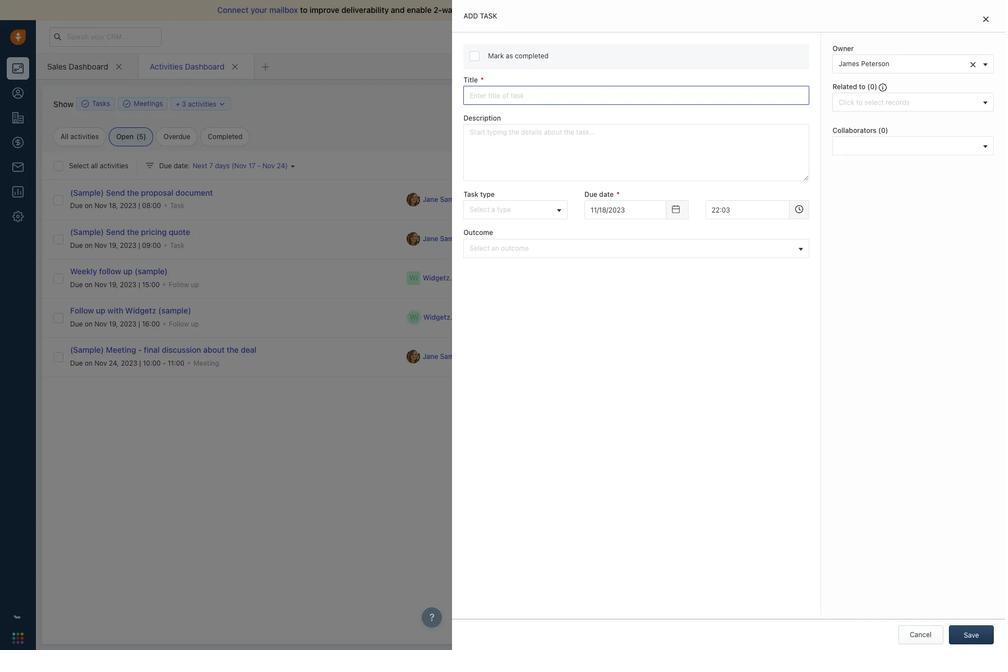 Task type: vqa. For each thing, say whether or not it's contained in the screenshot.
the rightmost calendar
yes



Task type: describe. For each thing, give the bounding box(es) containing it.
21
[[750, 33, 757, 40]]

task for quote
[[170, 241, 185, 250]]

collaborators ( 0 )
[[833, 126, 889, 135]]

completed
[[208, 132, 243, 141]]

+ 3 activities button
[[171, 97, 231, 111]]

connect your mailbox to improve deliverability and enable 2-way sync of email conversations.
[[217, 5, 564, 15]]

0 horizontal spatial calendar
[[737, 115, 769, 124]]

mark complete button for (sample) send the proposal document
[[603, 190, 673, 209]]

+ 3 activities
[[176, 100, 217, 108]]

due inside × tab panel
[[585, 190, 598, 199]]

mailbox
[[269, 5, 298, 15]]

type inside button
[[498, 206, 512, 214]]

about
[[203, 345, 225, 355]]

jane sampleton (sample) for (sample) send the pricing quote
[[423, 235, 506, 243]]

(sample) meeting - final discussion about the deal link
[[70, 345, 257, 355]]

due on nov 19, 2023 | 09:00
[[70, 241, 161, 250]]

follow up with widgetz (sample) link
[[70, 306, 191, 316]]

add meeting button
[[585, 94, 651, 113]]

connect for connect video conferencing + calendar
[[721, 142, 749, 151]]

the for pricing
[[127, 228, 139, 237]]

related to ( 0 )
[[833, 83, 880, 91]]

( right open
[[137, 132, 139, 141]]

mark as completed
[[489, 52, 549, 60]]

to inside × tab panel
[[860, 83, 866, 91]]

and
[[391, 5, 405, 15]]

owner
[[833, 44, 855, 53]]

(sample) for (sample) send the proposal document
[[70, 188, 104, 198]]

(sample) send the proposal document
[[70, 188, 213, 198]]

as
[[506, 52, 514, 60]]

title
[[464, 76, 478, 84]]

ends
[[727, 33, 742, 40]]

on for (sample) send the proposal document
[[85, 202, 93, 210]]

all activities
[[61, 132, 99, 141]]

deal
[[241, 345, 257, 355]]

jane sampleton (sample) link for (sample) send the proposal document
[[423, 195, 506, 205]]

follow up with widgetz (sample)
[[70, 306, 191, 316]]

0 horizontal spatial type
[[481, 190, 495, 199]]

add task inside × tab panel
[[464, 12, 498, 20]]

Start typing the details about the task… text field
[[464, 124, 810, 181]]

save
[[965, 632, 980, 640]]

connect for connect your mailbox to improve deliverability and enable 2-way sync of email conversations.
[[217, 5, 249, 15]]

due for (sample) meeting - final discussion about the deal
[[70, 359, 83, 367]]

2023 for (sample)
[[120, 280, 137, 289]]

cancel button
[[899, 626, 944, 645]]

in
[[743, 33, 749, 40]]

jane sampleton (sample) link for (sample) send the pricing quote
[[423, 234, 506, 244]]

sampleton for (sample) send the proposal document
[[440, 195, 475, 204]]

sales
[[47, 61, 67, 71]]

1 horizontal spatial +
[[814, 142, 819, 151]]

widgetz.io (sample) for weekly follow up (sample)
[[423, 274, 489, 283]]

add for add meeting button
[[604, 99, 617, 108]]

2023 for proposal
[[120, 202, 137, 210]]

| for (sample)
[[138, 280, 140, 289]]

08:00
[[142, 202, 161, 210]]

select an outcome
[[470, 244, 529, 252]]

task for document
[[170, 202, 185, 210]]

( down james peterson
[[868, 83, 871, 91]]

select a type button
[[464, 201, 568, 220]]

widgetz.io (sample) for follow up with widgetz (sample)
[[424, 313, 489, 322]]

-- text field
[[585, 201, 667, 220]]

cancel
[[911, 631, 932, 639]]

×
[[971, 57, 977, 70]]

add inside × tab panel
[[464, 12, 478, 20]]

explore
[[794, 32, 818, 40]]

next
[[193, 162, 207, 170]]

jane sampleton (sample) for (sample) send the proposal document
[[423, 195, 506, 204]]

all
[[61, 132, 69, 141]]

select an outcome button
[[464, 239, 810, 258]]

on for weekly follow up (sample)
[[85, 280, 93, 289]]

0 horizontal spatial to
[[300, 5, 308, 15]]

related
[[833, 83, 858, 91]]

(sample) for (sample) send the pricing quote
[[70, 228, 104, 237]]

select for select an outcome
[[470, 244, 490, 252]]

tasks
[[92, 100, 110, 108]]

connect your mailbox link
[[217, 5, 300, 15]]

teams
[[818, 159, 838, 167]]

mark inside × tab panel
[[489, 52, 504, 60]]

(sample) send the pricing quote
[[70, 228, 190, 237]]

add meeting
[[604, 99, 645, 108]]

17 nov
[[724, 200, 749, 209]]

meetings
[[134, 100, 163, 108]]

1 vertical spatial meeting
[[194, 359, 219, 367]]

follow
[[99, 267, 121, 276]]

1 vertical spatial calendar
[[821, 142, 849, 151]]

configure widgets button
[[813, 85, 894, 99]]

due date:
[[159, 162, 190, 170]]

conversations.
[[510, 5, 564, 15]]

2-
[[434, 5, 442, 15]]

don't
[[828, 479, 844, 488]]

of
[[479, 5, 486, 15]]

your
[[251, 5, 267, 15]]

due on nov 18, 2023 | 08:00
[[70, 202, 161, 210]]

due for (sample) send the pricing quote
[[70, 241, 83, 250]]

3 sampleton from the top
[[440, 353, 475, 361]]

outcome
[[464, 229, 494, 237]]

way
[[442, 5, 457, 15]]

configure
[[830, 88, 861, 96]]

sampleton for (sample) send the pricing quote
[[440, 235, 475, 243]]

an
[[492, 244, 500, 252]]

(sample) send the proposal document link
[[70, 188, 213, 198]]

more
[[663, 99, 679, 108]]

outcome
[[502, 244, 529, 252]]

1 horizontal spatial -
[[163, 359, 166, 367]]

due for weekly follow up (sample)
[[70, 280, 83, 289]]

task type
[[464, 190, 495, 199]]

date
[[600, 190, 614, 199]]

trial
[[714, 33, 726, 40]]

due for (sample) send the proposal document
[[70, 202, 83, 210]]

jane for (sample) send the proposal document
[[423, 195, 439, 204]]

select a type
[[470, 206, 512, 214]]

links.
[[876, 479, 893, 488]]

with
[[108, 306, 123, 316]]

11:00
[[168, 359, 185, 367]]

activities for all
[[100, 162, 128, 170]]

save button
[[950, 626, 995, 645]]

weekly
[[70, 267, 97, 276]]

improve
[[310, 5, 340, 15]]

jane for (sample) send the pricing quote
[[423, 235, 439, 243]]

| for widgetz
[[138, 320, 140, 328]]

15:00
[[142, 280, 160, 289]]

have
[[846, 479, 861, 488]]

2 vertical spatial the
[[227, 345, 239, 355]]

1 vertical spatial days
[[215, 162, 230, 170]]

0 horizontal spatial -
[[138, 345, 142, 355]]

select for select all activities
[[69, 162, 89, 170]]

the for proposal
[[127, 188, 139, 198]]

follow up for follow up with widgetz (sample)
[[169, 320, 199, 328]]

you
[[814, 479, 826, 488]]

follow up for weekly follow up (sample)
[[169, 280, 199, 289]]



Task type: locate. For each thing, give the bounding box(es) containing it.
1 vertical spatial widgetz.io (sample) link
[[424, 313, 489, 323]]

2 vertical spatial jane sampleton (sample)
[[423, 353, 506, 361]]

1 vertical spatial add task
[[529, 99, 557, 108]]

1 vertical spatial widgetz.io (sample)
[[424, 313, 489, 322]]

mark complete for quote
[[620, 235, 667, 243]]

calendar up teams
[[821, 142, 849, 151]]

1 vertical spatial activities
[[70, 132, 99, 141]]

my
[[724, 115, 735, 124]]

up
[[123, 267, 133, 276], [191, 280, 199, 289], [96, 306, 106, 316], [191, 320, 199, 328], [749, 612, 757, 621]]

open ( 5 )
[[116, 132, 146, 141]]

on down follow up with widgetz (sample) link
[[85, 320, 93, 328]]

mark complete button down -- text field
[[603, 230, 673, 249]]

1 vertical spatial jane
[[423, 235, 439, 243]]

0 vertical spatial meeting
[[106, 345, 136, 355]]

1 mark complete from the top
[[620, 195, 667, 204]]

2 jane from the top
[[423, 235, 439, 243]]

1 horizontal spatial meeting
[[194, 359, 219, 367]]

19, for up
[[109, 320, 118, 328]]

dashboard for activities dashboard
[[185, 61, 225, 71]]

on left 18,
[[85, 202, 93, 210]]

2 send from the top
[[106, 228, 125, 237]]

task inside × tab panel
[[480, 12, 498, 20]]

mark complete button for (sample) send the pricing quote
[[603, 230, 673, 249]]

1 vertical spatial mark complete button
[[603, 230, 673, 249]]

next 7 days ( nov 17 - nov 24 )
[[193, 162, 288, 170]]

task inside "button"
[[544, 99, 557, 108]]

add task button
[[510, 94, 563, 113]]

0 vertical spatial 17
[[249, 162, 256, 170]]

open
[[116, 132, 134, 141]]

0 vertical spatial activities
[[188, 100, 217, 108]]

deliverability
[[342, 5, 389, 15]]

3
[[182, 100, 186, 108]]

1 horizontal spatial 17
[[724, 200, 732, 209]]

widgetz.io (sample) link for follow up with widgetz (sample)
[[424, 313, 489, 323]]

2023 down (sample) send the pricing quote
[[120, 241, 137, 250]]

- left the 11:00
[[163, 359, 166, 367]]

24,
[[109, 359, 119, 367]]

freshworks switcher image
[[12, 633, 24, 644]]

2 +1 from the top
[[515, 235, 522, 243]]

19, for send
[[109, 241, 118, 250]]

2 horizontal spatial add
[[604, 99, 617, 108]]

2 vertical spatial sampleton
[[440, 353, 475, 361]]

select
[[69, 162, 89, 170], [470, 206, 490, 214], [470, 244, 490, 252]]

on for (sample) meeting - final discussion about the deal
[[85, 359, 93, 367]]

1 vertical spatial jane sampleton (sample) link
[[423, 234, 506, 244]]

0 horizontal spatial 17
[[249, 162, 256, 170]]

activities right 'all'
[[70, 132, 99, 141]]

Title text field
[[464, 86, 810, 105]]

mark right date
[[620, 195, 636, 204]]

0 link
[[871, 611, 877, 621], [917, 611, 923, 621], [963, 611, 969, 621], [917, 638, 923, 648], [963, 638, 969, 648]]

add down completed
[[529, 99, 542, 108]]

1 horizontal spatial task
[[544, 99, 557, 108]]

activities
[[150, 61, 183, 71]]

james peterson
[[840, 60, 890, 68]]

add left of
[[464, 12, 478, 20]]

1 19, from the top
[[109, 241, 118, 250]]

(sample) down all
[[70, 188, 104, 198]]

add inside "button"
[[529, 99, 542, 108]]

on left 24,
[[85, 359, 93, 367]]

1 vertical spatial -
[[138, 345, 142, 355]]

(sample)
[[70, 188, 104, 198], [70, 228, 104, 237], [70, 345, 104, 355]]

1 vertical spatial select
[[470, 206, 490, 214]]

10:00
[[143, 359, 161, 367]]

0 vertical spatial connect
[[217, 5, 249, 15]]

dashboard up + 3 activities button
[[185, 61, 225, 71]]

0 vertical spatial days
[[759, 33, 773, 40]]

days right 7
[[215, 162, 230, 170]]

+ up microsoft teams
[[814, 142, 819, 151]]

1 vertical spatial mark complete
[[620, 235, 667, 243]]

task inside × tab panel
[[464, 190, 479, 199]]

0 vertical spatial widgetz.io (sample)
[[423, 274, 489, 283]]

× tab panel
[[453, 0, 1006, 651]]

3 jane sampleton (sample) from the top
[[423, 353, 506, 361]]

date:
[[174, 162, 190, 170]]

mark down -- text field
[[620, 235, 636, 243]]

1 vertical spatial type
[[498, 206, 512, 214]]

1 horizontal spatial dashboard
[[185, 61, 225, 71]]

2 (sample) from the top
[[70, 228, 104, 237]]

1 jane sampleton (sample) link from the top
[[423, 195, 506, 205]]

1 vertical spatial connect
[[721, 142, 749, 151]]

1 vertical spatial sampleton
[[440, 235, 475, 243]]

3 jane from the top
[[423, 353, 439, 361]]

4 on from the top
[[85, 320, 93, 328]]

| left "08:00"
[[139, 202, 140, 210]]

explore plans
[[794, 32, 838, 40]]

( right "collaborators"
[[879, 126, 882, 135]]

0 vertical spatial the
[[127, 188, 139, 198]]

add task
[[464, 12, 498, 20], [529, 99, 557, 108]]

your
[[699, 33, 712, 40]]

1 sampleton from the top
[[440, 195, 475, 204]]

on down the weekly
[[85, 280, 93, 289]]

1 vertical spatial widgetz.io
[[424, 313, 459, 322]]

2 vertical spatial follow up
[[727, 612, 757, 621]]

2 vertical spatial mark
[[620, 235, 636, 243]]

mark
[[489, 52, 504, 60], [620, 195, 636, 204], [620, 235, 636, 243]]

connect video conferencing + calendar
[[721, 142, 849, 151]]

1 vertical spatial +1
[[515, 235, 522, 243]]

0 vertical spatial +
[[176, 100, 180, 108]]

2 vertical spatial 19,
[[109, 320, 118, 328]]

send up due on nov 18, 2023 | 08:00
[[106, 188, 125, 198]]

|
[[139, 202, 140, 210], [138, 241, 140, 250], [138, 280, 140, 289], [138, 320, 140, 328], [139, 359, 141, 367]]

(sample) down 'due on nov 19, 2023 | 16:00'
[[70, 345, 104, 355]]

1 horizontal spatial add task
[[529, 99, 557, 108]]

add for add task "button"
[[529, 99, 542, 108]]

1 horizontal spatial activities
[[100, 162, 128, 170]]

configure widgets
[[830, 88, 888, 96]]

(sample) up due on nov 19, 2023 | 09:00
[[70, 228, 104, 237]]

explore plans link
[[788, 30, 844, 43]]

)
[[875, 83, 878, 91], [886, 126, 889, 135], [144, 132, 146, 141], [285, 162, 288, 170]]

| for final
[[139, 359, 141, 367]]

on up the weekly
[[85, 241, 93, 250]]

send up due on nov 19, 2023 | 09:00
[[106, 228, 125, 237]]

complete right date
[[638, 195, 667, 204]]

0 vertical spatial mark complete button
[[603, 190, 673, 209]]

select left a
[[470, 206, 490, 214]]

19, down follow
[[109, 280, 118, 289]]

0 vertical spatial jane
[[423, 195, 439, 204]]

2023 down follow up with widgetz (sample) link
[[120, 320, 137, 328]]

1 horizontal spatial add
[[529, 99, 542, 108]]

widgetz.io for follow up with widgetz (sample)
[[424, 313, 459, 322]]

2023
[[120, 202, 137, 210], [120, 241, 137, 250], [120, 280, 137, 289], [120, 320, 137, 328], [121, 359, 138, 367]]

mark for quote
[[620, 235, 636, 243]]

0 vertical spatial jane sampleton (sample) link
[[423, 195, 506, 205]]

the left pricing
[[127, 228, 139, 237]]

follow
[[169, 280, 189, 289], [70, 306, 94, 316], [169, 320, 189, 328], [727, 612, 747, 621]]

2 jane sampleton (sample) from the top
[[423, 235, 506, 243]]

1 send from the top
[[106, 188, 125, 198]]

0 vertical spatial (sample)
[[70, 188, 104, 198]]

the up due on nov 18, 2023 | 08:00
[[127, 188, 139, 198]]

add
[[464, 12, 478, 20], [529, 99, 542, 108], [604, 99, 617, 108]]

dashboard for sales dashboard
[[69, 61, 108, 71]]

complete down -- text field
[[638, 235, 667, 243]]

2023 for final
[[121, 359, 138, 367]]

days right 21
[[759, 33, 773, 40]]

mark complete right date
[[620, 195, 667, 204]]

activities inside + 3 activities link
[[188, 100, 217, 108]]

2 19, from the top
[[109, 280, 118, 289]]

2 mark complete button from the top
[[603, 230, 673, 249]]

widgetz.io (sample) link
[[423, 274, 489, 283], [424, 313, 489, 323]]

add task inside "button"
[[529, 99, 557, 108]]

my calendar
[[724, 115, 769, 124]]

2023 for widgetz
[[120, 320, 137, 328]]

0 vertical spatial jane sampleton (sample)
[[423, 195, 506, 204]]

( right 7
[[232, 162, 234, 170]]

task up select a type
[[464, 190, 479, 199]]

1 dashboard from the left
[[69, 61, 108, 71]]

0 horizontal spatial days
[[215, 162, 230, 170]]

dashboard right 'sales'
[[69, 61, 108, 71]]

3 jane sampleton (sample) link from the top
[[423, 352, 506, 362]]

0 vertical spatial type
[[481, 190, 495, 199]]

task right the 'sync'
[[480, 12, 498, 20]]

select for select a type
[[470, 206, 490, 214]]

19,
[[109, 241, 118, 250], [109, 280, 118, 289], [109, 320, 118, 328]]

2 complete from the top
[[638, 235, 667, 243]]

2 vertical spatial (sample)
[[70, 345, 104, 355]]

on for follow up with widgetz (sample)
[[85, 320, 93, 328]]

5
[[139, 132, 144, 141]]

1 jane from the top
[[423, 195, 439, 204]]

2023 for pricing
[[120, 241, 137, 250]]

due on nov 19, 2023 | 15:00
[[70, 280, 160, 289]]

24
[[277, 162, 285, 170]]

sales dashboard
[[47, 61, 108, 71]]

discussion
[[162, 345, 201, 355]]

2 horizontal spatial -
[[258, 162, 261, 170]]

the left deal
[[227, 345, 239, 355]]

document
[[176, 188, 213, 198]]

mark complete button down start typing the details about the task… text field
[[603, 190, 673, 209]]

1 on from the top
[[85, 202, 93, 210]]

None text field
[[706, 201, 791, 220]]

0 vertical spatial 19,
[[109, 241, 118, 250]]

microsoft
[[786, 159, 816, 167]]

2023 right 24,
[[121, 359, 138, 367]]

1 vertical spatial the
[[127, 228, 139, 237]]

0 horizontal spatial add
[[464, 12, 478, 20]]

on for (sample) send the pricing quote
[[85, 241, 93, 250]]

complete for (sample) send the proposal document
[[638, 195, 667, 204]]

mark complete button
[[603, 190, 673, 209], [603, 230, 673, 249]]

follow up
[[169, 280, 199, 289], [169, 320, 199, 328], [727, 612, 757, 621]]

0 vertical spatial calendar
[[737, 115, 769, 124]]

activities
[[188, 100, 217, 108], [70, 132, 99, 141], [100, 162, 128, 170]]

1 vertical spatial send
[[106, 228, 125, 237]]

1 vertical spatial complete
[[638, 235, 667, 243]]

overdue
[[164, 132, 191, 141]]

mark complete down -- text field
[[620, 235, 667, 243]]

0 vertical spatial mark
[[489, 52, 504, 60]]

activities for 3
[[188, 100, 217, 108]]

1 vertical spatial follow up
[[169, 320, 199, 328]]

1 jane sampleton (sample) from the top
[[423, 195, 506, 204]]

| left 16:00
[[138, 320, 140, 328]]

meeting
[[619, 99, 645, 108]]

proposal
[[141, 188, 174, 198]]

3 19, from the top
[[109, 320, 118, 328]]

0 horizontal spatial connect
[[217, 5, 249, 15]]

× dialog
[[453, 0, 1006, 651]]

to right related
[[860, 83, 866, 91]]

(sample) send the pricing quote link
[[70, 228, 190, 237]]

0 vertical spatial -
[[258, 162, 261, 170]]

select down outcome
[[470, 244, 490, 252]]

+
[[176, 100, 180, 108], [814, 142, 819, 151]]

nov
[[234, 162, 247, 170], [263, 162, 275, 170], [734, 200, 749, 209], [95, 202, 107, 210], [95, 241, 107, 250], [95, 280, 107, 289], [95, 320, 107, 328], [95, 359, 107, 367]]

connect left your
[[217, 5, 249, 15]]

0 horizontal spatial meeting
[[106, 345, 136, 355]]

activities dashboard
[[150, 61, 225, 71]]

due for follow up with widgetz (sample)
[[70, 320, 83, 328]]

+1 up outcome
[[515, 235, 522, 243]]

19, down (sample) send the pricing quote
[[109, 241, 118, 250]]

2 vertical spatial activities
[[100, 162, 128, 170]]

3 on from the top
[[85, 280, 93, 289]]

0 vertical spatial task
[[464, 190, 479, 199]]

19, down with
[[109, 320, 118, 328]]

2023 right 18,
[[120, 202, 137, 210]]

connect
[[217, 5, 249, 15], [721, 142, 749, 151]]

Search your CRM... text field
[[49, 27, 162, 46]]

1 complete from the top
[[638, 195, 667, 204]]

0 vertical spatial +1
[[515, 195, 522, 204]]

widgets
[[863, 88, 888, 96]]

0 horizontal spatial activities
[[70, 132, 99, 141]]

3 (sample) from the top
[[70, 345, 104, 355]]

1 vertical spatial task
[[170, 202, 185, 210]]

final
[[144, 345, 160, 355]]

| left 15:00
[[138, 280, 140, 289]]

0 horizontal spatial dashboard
[[69, 61, 108, 71]]

0 vertical spatial widgetz.io (sample) link
[[423, 274, 489, 283]]

widgetz.io for weekly follow up (sample)
[[423, 274, 458, 283]]

due date
[[585, 190, 614, 199]]

connect left video
[[721, 142, 749, 151]]

1 vertical spatial (sample)
[[70, 228, 104, 237]]

enable
[[407, 5, 432, 15]]

0 vertical spatial widgetz.io
[[423, 274, 458, 283]]

mark for document
[[620, 195, 636, 204]]

2 mark complete from the top
[[620, 235, 667, 243]]

1 vertical spatial 19,
[[109, 280, 118, 289]]

0 horizontal spatial task
[[480, 12, 498, 20]]

0 vertical spatial mark complete
[[620, 195, 667, 204]]

dashboard
[[69, 61, 108, 71], [185, 61, 225, 71]]

1 horizontal spatial connect
[[721, 142, 749, 151]]

show
[[53, 99, 74, 109]]

description
[[464, 114, 501, 122]]

1 horizontal spatial to
[[860, 83, 866, 91]]

(sample) meeting - final discussion about the deal
[[70, 345, 257, 355]]

0 horizontal spatial add task
[[464, 12, 498, 20]]

| for proposal
[[139, 202, 140, 210]]

- left final
[[138, 345, 142, 355]]

+ inside button
[[176, 100, 180, 108]]

+1 for quote
[[515, 235, 522, 243]]

type right a
[[498, 206, 512, 214]]

weekly follow up (sample) link
[[70, 267, 168, 276]]

complete for (sample) send the pricing quote
[[638, 235, 667, 243]]

a
[[492, 206, 496, 214]]

2 dashboard from the left
[[185, 61, 225, 71]]

1 +1 from the top
[[515, 195, 522, 204]]

+1 right task type
[[515, 195, 522, 204]]

send email image
[[895, 32, 903, 41]]

1 vertical spatial jane sampleton (sample)
[[423, 235, 506, 243]]

type
[[481, 190, 495, 199], [498, 206, 512, 214]]

2 vertical spatial jane sampleton (sample) link
[[423, 352, 506, 362]]

add left 'meeting'
[[604, 99, 617, 108]]

widgetz.io (sample) link for weekly follow up (sample)
[[423, 274, 489, 283]]

send for pricing
[[106, 228, 125, 237]]

task down quote
[[170, 241, 185, 250]]

james
[[840, 60, 860, 68]]

2 sampleton from the top
[[440, 235, 475, 243]]

activities right 3
[[188, 100, 217, 108]]

| for pricing
[[138, 241, 140, 250]]

| left 10:00
[[139, 359, 141, 367]]

calendar
[[737, 115, 769, 124], [821, 142, 849, 151]]

2 on from the top
[[85, 241, 93, 250]]

09:00
[[142, 241, 161, 250]]

1 horizontal spatial calendar
[[821, 142, 849, 151]]

2 vertical spatial select
[[470, 244, 490, 252]]

1 vertical spatial +
[[814, 142, 819, 151]]

task down document
[[170, 202, 185, 210]]

0 vertical spatial task
[[480, 12, 498, 20]]

1 (sample) from the top
[[70, 188, 104, 198]]

Click to select records search field
[[837, 97, 980, 109]]

5 on from the top
[[85, 359, 93, 367]]

mark complete
[[620, 195, 667, 204], [620, 235, 667, 243]]

0 vertical spatial select
[[69, 162, 89, 170]]

19, for follow
[[109, 280, 118, 289]]

2 vertical spatial -
[[163, 359, 166, 367]]

type up select a type
[[481, 190, 495, 199]]

mark complete for document
[[620, 195, 667, 204]]

2 jane sampleton (sample) link from the top
[[423, 234, 506, 244]]

0 horizontal spatial +
[[176, 100, 180, 108]]

email
[[488, 5, 508, 15]]

microsoft teams button
[[769, 156, 844, 170]]

due
[[159, 162, 172, 170], [585, 190, 598, 199], [70, 202, 83, 210], [70, 241, 83, 250], [70, 280, 83, 289], [70, 320, 83, 328], [70, 359, 83, 367]]

1 mark complete button from the top
[[603, 190, 673, 209]]

weekly follow up (sample)
[[70, 267, 168, 276]]

mark left as
[[489, 52, 504, 60]]

+ left 3
[[176, 100, 180, 108]]

close image
[[984, 16, 990, 22]]

any
[[863, 479, 874, 488]]

1 vertical spatial 17
[[724, 200, 732, 209]]

(sample) for (sample) meeting - final discussion about the deal
[[70, 345, 104, 355]]

1 vertical spatial to
[[860, 83, 866, 91]]

2 vertical spatial task
[[170, 241, 185, 250]]

add inside button
[[604, 99, 617, 108]]

meeting down "about"
[[194, 359, 219, 367]]

| left the 09:00
[[138, 241, 140, 250]]

meeting up due on nov 24, 2023 | 10:00 - 11:00
[[106, 345, 136, 355]]

send for proposal
[[106, 188, 125, 198]]

1 horizontal spatial days
[[759, 33, 773, 40]]

down image
[[218, 100, 226, 108]]

activities right all
[[100, 162, 128, 170]]

widgetz
[[125, 306, 156, 316]]

0 vertical spatial to
[[300, 5, 308, 15]]

1 vertical spatial task
[[544, 99, 557, 108]]

1 horizontal spatial type
[[498, 206, 512, 214]]

jane sampleton (sample) link
[[423, 195, 506, 205], [423, 234, 506, 244], [423, 352, 506, 362]]

2 horizontal spatial activities
[[188, 100, 217, 108]]

2023 down weekly follow up (sample) link
[[120, 280, 137, 289]]

task down completed
[[544, 99, 557, 108]]

send
[[106, 188, 125, 198], [106, 228, 125, 237]]

quote
[[169, 228, 190, 237]]

calendar right my
[[737, 115, 769, 124]]

add task right way
[[464, 12, 498, 20]]

to right mailbox
[[300, 5, 308, 15]]

1 vertical spatial mark
[[620, 195, 636, 204]]

select left all
[[69, 162, 89, 170]]

- left 24
[[258, 162, 261, 170]]

add task down completed
[[529, 99, 557, 108]]

+1 for document
[[515, 195, 522, 204]]

widgetz.io
[[423, 274, 458, 283], [424, 313, 459, 322]]

0 vertical spatial add task
[[464, 12, 498, 20]]

0 vertical spatial sampleton
[[440, 195, 475, 204]]

18,
[[109, 202, 118, 210]]



